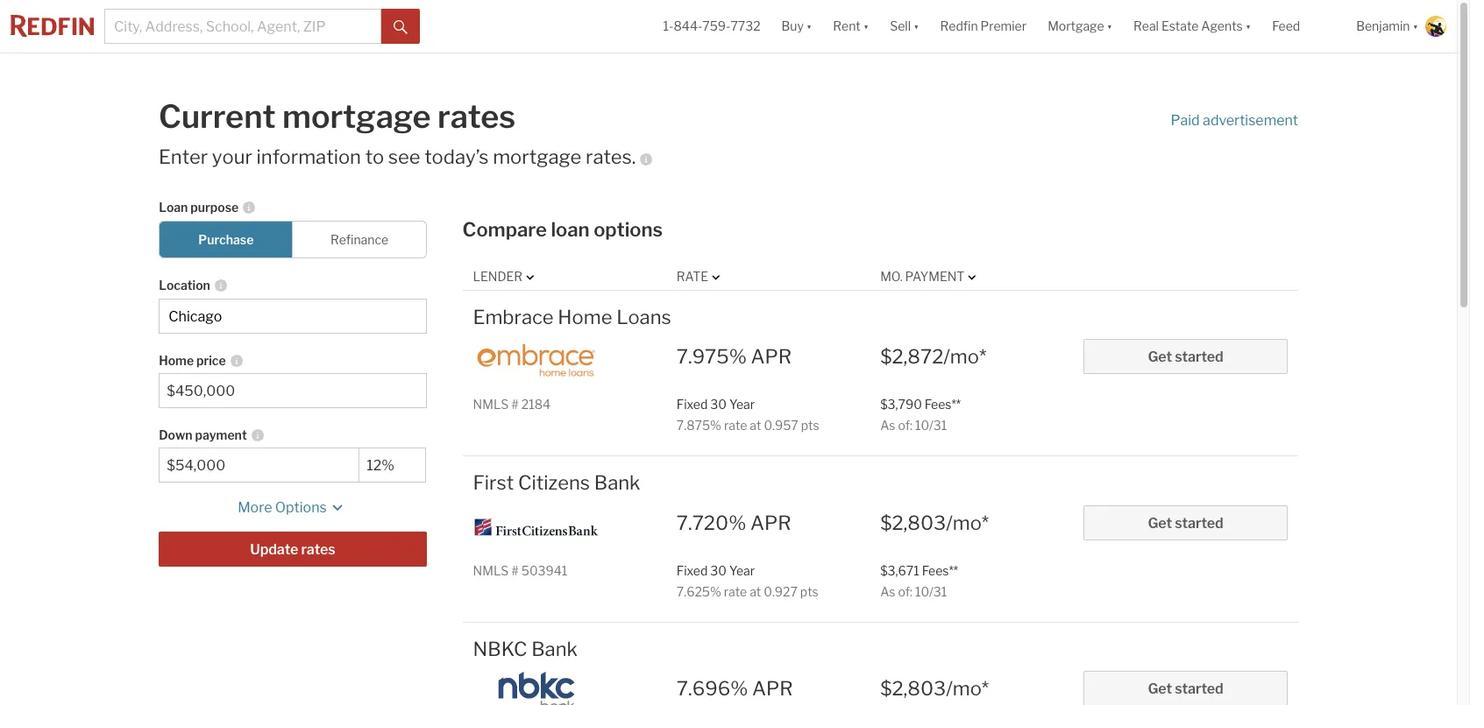 Task type: describe. For each thing, give the bounding box(es) containing it.
nmls # 2184
[[473, 397, 551, 412]]

buy ▾ button
[[782, 0, 812, 53]]

redfin premier
[[940, 19, 1027, 34]]

# for embrace
[[511, 397, 519, 412]]

buy
[[782, 19, 804, 34]]

real estate agents ▾ button
[[1123, 0, 1262, 53]]

sell
[[890, 19, 911, 34]]

1 vertical spatial mortgage
[[493, 146, 582, 168]]

lender
[[473, 269, 523, 284]]

10/31 for $2,872
[[915, 418, 947, 433]]

apr for 7.696 % apr
[[752, 678, 793, 701]]

0 horizontal spatial bank
[[532, 638, 578, 661]]

2 vertical spatial /mo*
[[946, 678, 989, 701]]

# for first
[[511, 563, 519, 578]]

rent ▾ button
[[823, 0, 880, 53]]

get started button for $2,803 /mo*
[[1084, 505, 1288, 541]]

5 ▾ from the left
[[1246, 19, 1251, 34]]

pts for 7.975 % apr
[[801, 418, 819, 433]]

down payment element
[[359, 418, 417, 448]]

benjamin
[[1357, 19, 1410, 34]]

sell ▾
[[890, 19, 919, 34]]

paid advertisement
[[1171, 112, 1299, 128]]

7.975
[[677, 345, 729, 368]]

rate for 7.975
[[724, 418, 747, 433]]

2184
[[521, 397, 551, 412]]

mortgage
[[1048, 19, 1104, 34]]

agents
[[1201, 19, 1243, 34]]

fixed 30 year 7.875 % rate at 0.957 pts
[[677, 397, 819, 433]]

loan
[[159, 200, 188, 215]]

fixed 30 year 7.625 % rate at 0.927 pts
[[677, 563, 819, 600]]

/mo* for 7.975 % apr
[[944, 345, 987, 368]]

more options
[[238, 500, 327, 517]]

844-
[[674, 19, 703, 34]]

paid
[[1171, 112, 1200, 128]]

redfin premier button
[[930, 0, 1037, 53]]

buy ▾
[[782, 19, 812, 34]]

2 $2,803 from the top
[[880, 678, 946, 701]]

nmls for embrace home loans
[[473, 397, 509, 412]]

nmls for first citizens bank
[[473, 563, 509, 578]]

price
[[196, 354, 226, 368]]

759-
[[703, 19, 731, 34]]

see
[[388, 146, 421, 168]]

feed
[[1272, 19, 1300, 34]]

option group containing purchase
[[159, 221, 427, 259]]

3 get started from the top
[[1148, 681, 1224, 698]]

nbkc bank
[[473, 638, 578, 661]]

get started for $2,803 /mo*
[[1148, 515, 1224, 532]]

3 get started button from the top
[[1084, 672, 1288, 706]]

loan
[[551, 219, 590, 241]]

▾ for benjamin ▾
[[1413, 19, 1419, 34]]

rates inside update rates button
[[301, 542, 335, 559]]

1-
[[663, 19, 674, 34]]

mortgage ▾ button
[[1048, 0, 1113, 53]]

premier
[[981, 19, 1027, 34]]

of: for $2,872
[[898, 418, 913, 433]]

1-844-759-7732
[[663, 19, 761, 34]]

lender button
[[473, 269, 538, 285]]

fixed for 7.720
[[677, 563, 708, 578]]

at for 7.975
[[750, 418, 761, 433]]

30 for 7.975
[[711, 397, 727, 412]]

as for $2,803
[[880, 585, 896, 600]]

fixed for 7.975
[[677, 397, 708, 412]]

embrace home loans
[[473, 306, 671, 328]]

real
[[1134, 19, 1159, 34]]

apr for 7.975 % apr
[[751, 345, 792, 368]]

3 get from the top
[[1148, 681, 1172, 698]]

estate
[[1162, 19, 1199, 34]]

today's
[[425, 146, 489, 168]]

benjamin ▾
[[1357, 19, 1419, 34]]

rent ▾ button
[[833, 0, 869, 53]]

rate button
[[677, 269, 724, 285]]

7732
[[731, 19, 761, 34]]

real estate agents ▾
[[1134, 19, 1251, 34]]

1 $2,803 from the top
[[880, 512, 946, 534]]

year for 7.975
[[729, 397, 755, 412]]

fees** for $2,872
[[925, 397, 961, 412]]

rate
[[677, 269, 709, 284]]

update
[[250, 542, 298, 559]]

Refinance radio
[[292, 221, 427, 259]]

first citizens bank
[[473, 472, 641, 495]]

7.875
[[677, 418, 710, 433]]

compare
[[463, 219, 547, 241]]

$2,872
[[880, 345, 944, 368]]

feed button
[[1262, 0, 1346, 53]]

nbkc
[[473, 638, 527, 661]]

loans
[[617, 306, 671, 328]]

30 for 7.720
[[711, 563, 727, 578]]

1 horizontal spatial home
[[558, 306, 612, 328]]

$3,790
[[880, 397, 922, 412]]

0 vertical spatial mortgage
[[282, 97, 431, 136]]

0 vertical spatial bank
[[594, 472, 641, 495]]

down
[[159, 428, 193, 443]]

3 started from the top
[[1175, 681, 1224, 698]]

update rates
[[250, 542, 335, 559]]

% for 7.720
[[729, 512, 746, 534]]

loan purpose
[[159, 200, 239, 215]]

rates.
[[586, 146, 636, 168]]

Home price text field
[[167, 383, 419, 400]]

enter
[[159, 146, 208, 168]]

fees** for $2,803
[[922, 563, 958, 578]]

7.625
[[677, 585, 710, 600]]

purchase
[[198, 233, 254, 247]]

$3,790 fees** as of: 10/31
[[880, 397, 961, 433]]

7.975 % apr
[[677, 345, 792, 368]]

State, City, County, ZIP search field
[[159, 299, 427, 334]]

redfin
[[940, 19, 978, 34]]

mo.
[[880, 269, 903, 284]]

home price
[[159, 354, 226, 368]]

current mortgage rates
[[159, 97, 516, 136]]

your
[[212, 146, 252, 168]]

payment
[[905, 269, 965, 284]]

mortgage ▾
[[1048, 19, 1113, 34]]

rate for 7.720
[[724, 585, 747, 600]]

get for $2,803 /mo*
[[1148, 515, 1172, 532]]



Task type: locate. For each thing, give the bounding box(es) containing it.
1 started from the top
[[1175, 349, 1224, 365]]

1 vertical spatial $2,803 /mo*
[[880, 678, 989, 701]]

fixed up 7.625
[[677, 563, 708, 578]]

option group
[[159, 221, 427, 259]]

mortgage left rates.
[[493, 146, 582, 168]]

nmls
[[473, 397, 509, 412], [473, 563, 509, 578]]

location
[[159, 278, 210, 293]]

Down payment text field
[[167, 458, 352, 475], [367, 458, 418, 475]]

pts right the '0.957'
[[801, 418, 819, 433]]

1 vertical spatial nmls
[[473, 563, 509, 578]]

get started button for $2,872 /mo*
[[1084, 339, 1288, 374]]

bank
[[594, 472, 641, 495], [532, 638, 578, 661]]

1 vertical spatial get started
[[1148, 515, 1224, 532]]

2 10/31 from the top
[[915, 585, 947, 600]]

3 ▾ from the left
[[914, 19, 919, 34]]

of: down $3,790
[[898, 418, 913, 433]]

$3,671
[[880, 563, 919, 578]]

30 down 7.720 % apr
[[711, 563, 727, 578]]

2 $2,803 /mo* from the top
[[880, 678, 989, 701]]

options
[[594, 219, 663, 241]]

as for $2,872
[[880, 418, 896, 433]]

more
[[238, 500, 272, 517]]

mortgage ▾ button
[[1037, 0, 1123, 53]]

options
[[275, 500, 327, 517]]

1 ▾ from the left
[[807, 19, 812, 34]]

% inside fixed 30 year 7.625 % rate at 0.927 pts
[[710, 585, 721, 600]]

rent ▾
[[833, 19, 869, 34]]

10/31 down the $3,671
[[915, 585, 947, 600]]

1 at from the top
[[750, 418, 761, 433]]

year inside fixed 30 year 7.875 % rate at 0.957 pts
[[729, 397, 755, 412]]

▾ for rent ▾
[[863, 19, 869, 34]]

mortgage up to
[[282, 97, 431, 136]]

1 10/31 from the top
[[915, 418, 947, 433]]

0 vertical spatial 10/31
[[915, 418, 947, 433]]

of: for $2,803
[[898, 585, 913, 600]]

home left loans
[[558, 306, 612, 328]]

10/31 inside "$3,671 fees** as of: 10/31"
[[915, 585, 947, 600]]

4 ▾ from the left
[[1107, 19, 1113, 34]]

% for 7.975
[[729, 345, 747, 368]]

apr right 7.696
[[752, 678, 793, 701]]

sell ▾ button
[[890, 0, 919, 53]]

10/31 inside $3,790 fees** as of: 10/31
[[915, 418, 947, 433]]

pts for 7.720 % apr
[[800, 585, 819, 600]]

rate inside fixed 30 year 7.625 % rate at 0.927 pts
[[724, 585, 747, 600]]

1 vertical spatial bank
[[532, 638, 578, 661]]

user photo image
[[1426, 16, 1447, 37]]

0 vertical spatial started
[[1175, 349, 1224, 365]]

0 vertical spatial rate
[[724, 418, 747, 433]]

2 30 from the top
[[711, 563, 727, 578]]

rate inside fixed 30 year 7.875 % rate at 0.957 pts
[[724, 418, 747, 433]]

nmls # 503941
[[473, 563, 568, 578]]

0 vertical spatial get
[[1148, 349, 1172, 365]]

0 vertical spatial get started
[[1148, 349, 1224, 365]]

down payment text field down the down payment 'element'
[[367, 458, 418, 475]]

1 rate from the top
[[724, 418, 747, 433]]

10/31
[[915, 418, 947, 433], [915, 585, 947, 600]]

0 vertical spatial /mo*
[[944, 345, 987, 368]]

2 vertical spatial started
[[1175, 681, 1224, 698]]

6 ▾ from the left
[[1413, 19, 1419, 34]]

advertisement
[[1203, 112, 1299, 128]]

1 vertical spatial $2,803
[[880, 678, 946, 701]]

1 nmls from the top
[[473, 397, 509, 412]]

fees** inside $3,790 fees** as of: 10/31
[[925, 397, 961, 412]]

1 # from the top
[[511, 397, 519, 412]]

1 vertical spatial year
[[729, 563, 755, 578]]

get for $2,872 /mo*
[[1148, 349, 1172, 365]]

1 fixed from the top
[[677, 397, 708, 412]]

of:
[[898, 418, 913, 433], [898, 585, 913, 600]]

down payment
[[159, 428, 247, 443]]

1 vertical spatial pts
[[800, 585, 819, 600]]

1 get from the top
[[1148, 349, 1172, 365]]

embrace
[[473, 306, 554, 328]]

purpose
[[191, 200, 239, 215]]

1 of: from the top
[[898, 418, 913, 433]]

rate right 7.625
[[724, 585, 747, 600]]

0 vertical spatial fees**
[[925, 397, 961, 412]]

1 horizontal spatial mortgage
[[493, 146, 582, 168]]

1 vertical spatial get started button
[[1084, 505, 1288, 541]]

as inside "$3,671 fees** as of: 10/31"
[[880, 585, 896, 600]]

1 get started button from the top
[[1084, 339, 1288, 374]]

7.696 % apr
[[677, 678, 793, 701]]

7.696
[[677, 678, 731, 701]]

0 vertical spatial #
[[511, 397, 519, 412]]

2 year from the top
[[729, 563, 755, 578]]

rate
[[724, 418, 747, 433], [724, 585, 747, 600]]

0.927
[[764, 585, 798, 600]]

year down 7.975 % apr
[[729, 397, 755, 412]]

0 vertical spatial nmls
[[473, 397, 509, 412]]

1 horizontal spatial down payment text field
[[367, 458, 418, 475]]

mortgage
[[282, 97, 431, 136], [493, 146, 582, 168]]

as inside $3,790 fees** as of: 10/31
[[880, 418, 896, 433]]

10/31 for $2,803
[[915, 585, 947, 600]]

rate right 7.875
[[724, 418, 747, 433]]

1 vertical spatial apr
[[751, 512, 791, 534]]

1 horizontal spatial rates
[[438, 97, 516, 136]]

paid advertisement button
[[1171, 111, 1299, 130]]

submit search image
[[394, 20, 408, 34]]

1 $2,803 /mo* from the top
[[880, 512, 989, 534]]

pts inside fixed 30 year 7.625 % rate at 0.927 pts
[[800, 585, 819, 600]]

$2,872 /mo*
[[880, 345, 987, 368]]

started for $2,803 /mo*
[[1175, 515, 1224, 532]]

update rates button
[[159, 532, 427, 568]]

0 vertical spatial fixed
[[677, 397, 708, 412]]

2 started from the top
[[1175, 515, 1224, 532]]

1 as from the top
[[880, 418, 896, 433]]

information
[[257, 146, 361, 168]]

/mo* for 7.720 % apr
[[946, 512, 989, 534]]

▾ right rent
[[863, 19, 869, 34]]

current
[[159, 97, 276, 136]]

citizens
[[518, 472, 590, 495]]

first
[[473, 472, 514, 495]]

0 horizontal spatial down payment text field
[[167, 458, 352, 475]]

2 at from the top
[[750, 585, 761, 600]]

fixed up 7.875
[[677, 397, 708, 412]]

1 get started from the top
[[1148, 349, 1224, 365]]

bank right citizens
[[594, 472, 641, 495]]

▾ left user photo
[[1413, 19, 1419, 34]]

#
[[511, 397, 519, 412], [511, 563, 519, 578]]

2 # from the top
[[511, 563, 519, 578]]

1 vertical spatial #
[[511, 563, 519, 578]]

1 vertical spatial as
[[880, 585, 896, 600]]

fixed inside fixed 30 year 7.875 % rate at 0.957 pts
[[677, 397, 708, 412]]

2 get from the top
[[1148, 515, 1172, 532]]

as
[[880, 418, 896, 433], [880, 585, 896, 600]]

as down $3,790
[[880, 418, 896, 433]]

1-844-759-7732 link
[[663, 19, 761, 34]]

0 vertical spatial of:
[[898, 418, 913, 433]]

rates right update
[[301, 542, 335, 559]]

1 vertical spatial 30
[[711, 563, 727, 578]]

mo. payment button
[[880, 269, 981, 285]]

30 down 7.975 % apr
[[711, 397, 727, 412]]

2 vertical spatial apr
[[752, 678, 793, 701]]

2 vertical spatial get
[[1148, 681, 1172, 698]]

/mo*
[[944, 345, 987, 368], [946, 512, 989, 534], [946, 678, 989, 701]]

apr up fixed 30 year 7.875 % rate at 0.957 pts
[[751, 345, 792, 368]]

0 vertical spatial at
[[750, 418, 761, 433]]

%
[[729, 345, 747, 368], [710, 418, 722, 433], [729, 512, 746, 534], [710, 585, 721, 600], [731, 678, 748, 701]]

# left the 503941
[[511, 563, 519, 578]]

0 vertical spatial $2,803
[[880, 512, 946, 534]]

2 nmls from the top
[[473, 563, 509, 578]]

1 vertical spatial rates
[[301, 542, 335, 559]]

fees** right the $3,671
[[922, 563, 958, 578]]

as down the $3,671
[[880, 585, 896, 600]]

0.957
[[764, 418, 798, 433]]

▾ for mortgage ▾
[[1107, 19, 1113, 34]]

0 vertical spatial as
[[880, 418, 896, 433]]

30 inside fixed 30 year 7.625 % rate at 0.927 pts
[[711, 563, 727, 578]]

30
[[711, 397, 727, 412], [711, 563, 727, 578]]

rates up today's
[[438, 97, 516, 136]]

% for 7.696
[[731, 678, 748, 701]]

2 get started button from the top
[[1084, 505, 1288, 541]]

0 vertical spatial year
[[729, 397, 755, 412]]

$3,671 fees** as of: 10/31
[[880, 563, 958, 600]]

at left 0.927
[[750, 585, 761, 600]]

1 vertical spatial started
[[1175, 515, 1224, 532]]

1 vertical spatial fixed
[[677, 563, 708, 578]]

2 vertical spatial get started
[[1148, 681, 1224, 698]]

2 vertical spatial get started button
[[1084, 672, 1288, 706]]

2 ▾ from the left
[[863, 19, 869, 34]]

0 vertical spatial 30
[[711, 397, 727, 412]]

City, Address, School, Agent, ZIP search field
[[104, 9, 381, 44]]

1 vertical spatial get
[[1148, 515, 1172, 532]]

▾ right 'mortgage'
[[1107, 19, 1113, 34]]

nmls left the 503941
[[473, 563, 509, 578]]

% inside fixed 30 year 7.875 % rate at 0.957 pts
[[710, 418, 722, 433]]

year
[[729, 397, 755, 412], [729, 563, 755, 578]]

1 vertical spatial rate
[[724, 585, 747, 600]]

0 horizontal spatial mortgage
[[282, 97, 431, 136]]

0 vertical spatial apr
[[751, 345, 792, 368]]

of: inside $3,790 fees** as of: 10/31
[[898, 418, 913, 433]]

1 30 from the top
[[711, 397, 727, 412]]

2 down payment text field from the left
[[367, 458, 418, 475]]

of: inside "$3,671 fees** as of: 10/31"
[[898, 585, 913, 600]]

▾ right 'agents'
[[1246, 19, 1251, 34]]

2 of: from the top
[[898, 585, 913, 600]]

fees**
[[925, 397, 961, 412], [922, 563, 958, 578]]

# left 2184
[[511, 397, 519, 412]]

1 vertical spatial /mo*
[[946, 512, 989, 534]]

started for $2,872 /mo*
[[1175, 349, 1224, 365]]

at inside fixed 30 year 7.625 % rate at 0.927 pts
[[750, 585, 761, 600]]

get
[[1148, 349, 1172, 365], [1148, 515, 1172, 532], [1148, 681, 1172, 698]]

0 vertical spatial rates
[[438, 97, 516, 136]]

year down 7.720 % apr
[[729, 563, 755, 578]]

0 horizontal spatial home
[[159, 354, 194, 368]]

pts
[[801, 418, 819, 433], [800, 585, 819, 600]]

0 vertical spatial home
[[558, 306, 612, 328]]

0 vertical spatial get started button
[[1084, 339, 1288, 374]]

home left price
[[159, 354, 194, 368]]

2 as from the top
[[880, 585, 896, 600]]

compare loan options
[[463, 219, 663, 241]]

at left the '0.957'
[[750, 418, 761, 433]]

0 vertical spatial $2,803 /mo*
[[880, 512, 989, 534]]

$2,803
[[880, 512, 946, 534], [880, 678, 946, 701]]

of: down the $3,671
[[898, 585, 913, 600]]

1 vertical spatial at
[[750, 585, 761, 600]]

apr up fixed 30 year 7.625 % rate at 0.927 pts
[[751, 512, 791, 534]]

▾ right buy
[[807, 19, 812, 34]]

▾ right sell
[[914, 19, 919, 34]]

1 vertical spatial home
[[159, 354, 194, 368]]

1 vertical spatial fees**
[[922, 563, 958, 578]]

fixed inside fixed 30 year 7.625 % rate at 0.927 pts
[[677, 563, 708, 578]]

7.720
[[677, 512, 729, 534]]

2 fixed from the top
[[677, 563, 708, 578]]

at inside fixed 30 year 7.875 % rate at 0.957 pts
[[750, 418, 761, 433]]

1 down payment text field from the left
[[167, 458, 352, 475]]

▾ for buy ▾
[[807, 19, 812, 34]]

fees** inside "$3,671 fees** as of: 10/31"
[[922, 563, 958, 578]]

year for 7.720
[[729, 563, 755, 578]]

1 horizontal spatial bank
[[594, 472, 641, 495]]

1 vertical spatial of:
[[898, 585, 913, 600]]

0 horizontal spatial rates
[[301, 542, 335, 559]]

Purchase radio
[[159, 221, 293, 259]]

apr for 7.720 % apr
[[751, 512, 791, 534]]

enter your information to see today's mortgage rates.
[[159, 146, 636, 168]]

rates
[[438, 97, 516, 136], [301, 542, 335, 559]]

year inside fixed 30 year 7.625 % rate at 0.927 pts
[[729, 563, 755, 578]]

payment
[[195, 428, 247, 443]]

at
[[750, 418, 761, 433], [750, 585, 761, 600]]

▾ for sell ▾
[[914, 19, 919, 34]]

to
[[365, 146, 384, 168]]

pts right 0.927
[[800, 585, 819, 600]]

bank right nbkc
[[532, 638, 578, 661]]

2 get started from the top
[[1148, 515, 1224, 532]]

at for 7.720
[[750, 585, 761, 600]]

10/31 down $3,790
[[915, 418, 947, 433]]

1 year from the top
[[729, 397, 755, 412]]

get started
[[1148, 349, 1224, 365], [1148, 515, 1224, 532], [1148, 681, 1224, 698]]

2 rate from the top
[[724, 585, 747, 600]]

30 inside fixed 30 year 7.875 % rate at 0.957 pts
[[711, 397, 727, 412]]

503941
[[521, 563, 568, 578]]

0 vertical spatial pts
[[801, 418, 819, 433]]

rent
[[833, 19, 861, 34]]

mo. payment
[[880, 269, 965, 284]]

get started for $2,872 /mo*
[[1148, 349, 1224, 365]]

pts inside fixed 30 year 7.875 % rate at 0.957 pts
[[801, 418, 819, 433]]

nmls left 2184
[[473, 397, 509, 412]]

7.720 % apr
[[677, 512, 791, 534]]

fees** right $3,790
[[925, 397, 961, 412]]

down payment text field up more
[[167, 458, 352, 475]]

1 vertical spatial 10/31
[[915, 585, 947, 600]]



Task type: vqa. For each thing, say whether or not it's contained in the screenshot.
4 inside the This beautiful family home is located on a quiet and private street in the desirable Mission district of San Marino. 4 bedrooms and 3.5 baths which boasts of high ceilings and hardwood floors throughout. Home will be unfurnished, all the furnitures will be removed. Upon entering discover an elegant living room which flows into a formal dining room. Adjacent is a family room with an impressive fireplace and built in cabinets and entertainment center. The stunning kitchen comes complete with a Viking refrigerator and professional stove/oven. Also included is a cozy breakfast nook which overlooks the well maintained backyard. Three good sized bedrooms, two full baths, a powder room, and two other fireplaces complete the first floor. Upstairs you will find the large primary bedroom with ample closet space and a fourth fireplace. The impressive primary bath comes with dual sinks, mirrored closet doors and an inviting jacuzzi tub. Close to schools, shops, restaurants and supermarket.  Must see to appreciate.
no



